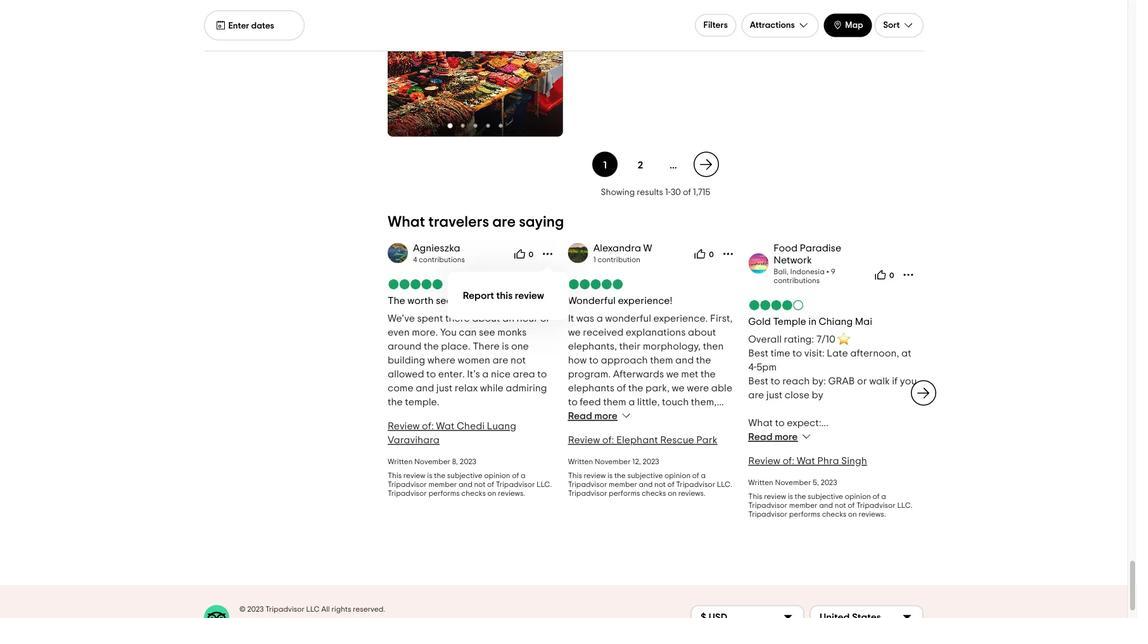 Task type: locate. For each thing, give the bounding box(es) containing it.
november inside the written november 8, 2023 this review is the subjective opinion of a tripadvisor member and not of tripadvisor llc. tripadvisor performs checks on reviews.
[[414, 458, 451, 466]]

0 horizontal spatial for
[[607, 453, 620, 463]]

9 contributions
[[774, 268, 836, 284]]

about inside we've spent there about an hour or even more. you can see monks around the place. there is one building where women are not allowed to enter. it's a nice area to come and just relax while admiring the temple.
[[472, 314, 500, 324]]

by:
[[812, 376, 826, 386]]

chiang for heart
[[749, 516, 783, 526]]

reviews. for review of: wat phra singh
[[859, 511, 886, 518]]

reviews.
[[498, 490, 526, 497], [678, 490, 706, 497], [859, 511, 886, 518]]

member inside the written november 8, 2023 this review is the subjective opinion of a tripadvisor member and not of tripadvisor llc. tripadvisor performs checks on reviews.
[[429, 481, 457, 488]]

next image
[[916, 386, 931, 401]]

1 horizontal spatial was
[[715, 18, 731, 27]]

is up the swim at the right of the page
[[608, 472, 613, 480]]

to right area on the bottom left
[[537, 369, 547, 380]]

read more for wat
[[749, 432, 798, 442]]

can
[[459, 328, 477, 338]]

performs for chedi
[[429, 490, 460, 497]]

not inside the written november 8, 2023 this review is the subjective opinion of a tripadvisor member and not of tripadvisor llc. tripadvisor performs checks on reviews.
[[474, 481, 486, 488]]

0 horizontal spatial contributions
[[419, 256, 465, 264]]

0 horizontal spatial just
[[436, 383, 453, 393]]

bath
[[677, 495, 699, 505]]

review of: wat phra singh link
[[749, 456, 867, 466]]

0 vertical spatial what
[[388, 215, 425, 230]]

time up 5pm
[[771, 348, 791, 359]]

on
[[488, 490, 496, 497], [668, 490, 677, 497], [848, 511, 857, 518]]

this up enjoy at the bottom of the page
[[568, 472, 582, 480]]

on inside the written november 8, 2023 this review is the subjective opinion of a tripadvisor member and not of tripadvisor llc. tripadvisor performs checks on reviews.
[[488, 490, 496, 497]]

0 vertical spatial if
[[892, 376, 898, 386]]

1 vertical spatial gold
[[877, 599, 898, 610]]

chiang up ploen
[[835, 18, 865, 27]]

0 vertical spatial for
[[607, 453, 620, 463]]

1 horizontal spatial read more button
[[749, 431, 813, 443]]

time inside the it was a wonderful experience. first, we received explanations about elephants, their morphology, then how to approach them and the program. afterwards we met the elephants of the park, we were able to feed them a little, touch them, take photos, get to know them, have time with them (no riding). then we walked with the elephants and their keepers for about 700 metres to join them in the water where they could enjoy a swim with us visitors, who were able to brush and bath them. a more than charming moment. a photographer also accompanied us so no lack of memory. clothes were made available to us as well as boots in order to participate in the activities. the elephants are perfectly treated by their keepers with respect.
[[568, 425, 588, 435]]

this inside this was the largest section of the chiang mai night bazaar (other main sections being ploen ruedee night market and ka...
[[697, 18, 713, 27]]

stop left by.
[[855, 460, 875, 470]]

review for review of: elephant rescue park
[[584, 472, 606, 480]]

was
[[715, 18, 731, 27], [577, 314, 594, 324]]

boots
[[568, 565, 595, 575]]

0 vertical spatial where
[[428, 355, 456, 366]]

chiang inside the 'comments: beautiful temple in the heart of chiang mai. it's nice to stop by for a while. best to come by grab, because it's still in the heart of the city, and not that expensive (cheaper than if you ride the tuktuk).'
[[749, 516, 783, 526]]

us up brush
[[649, 481, 660, 491]]

2023 right 8,
[[460, 458, 476, 466]]

subjective inside written november 12, 2023 this review is the subjective opinion of a tripadvisor member and not of tripadvisor llc. tripadvisor performs checks on reviews.
[[628, 472, 663, 480]]

alexandra w image
[[568, 243, 588, 263]]

was for the
[[715, 18, 731, 27]]

0 horizontal spatial you
[[825, 572, 842, 582]]

keepers down participate
[[687, 592, 724, 603]]

0 horizontal spatial read
[[568, 411, 592, 421]]

0 vertical spatial contributions
[[419, 256, 465, 264]]

is down the varavihara
[[427, 472, 433, 480]]

1 horizontal spatial of:
[[602, 435, 614, 445]]

with up brush
[[628, 481, 647, 491]]

performs down 5, on the bottom right of the page
[[789, 511, 821, 518]]

review of: elephant rescue park
[[568, 435, 718, 445]]

written november 5, 2023 this review is the subjective opinion of a tripadvisor member and not of tripadvisor llc. tripadvisor performs checks on reviews.
[[749, 479, 913, 518]]

but
[[800, 460, 816, 470]]

2023 for phra
[[821, 479, 837, 487]]

2 vertical spatial 1
[[594, 256, 596, 264]]

is inside written november 5, 2023 this review is the subjective opinion of a tripadvisor member and not of tripadvisor llc. tripadvisor performs checks on reviews.
[[788, 493, 793, 501]]

opinion down "luang"
[[484, 472, 510, 480]]

1 horizontal spatial more
[[595, 411, 618, 421]]

about up see
[[472, 314, 500, 324]]

1 vertical spatial review
[[568, 435, 600, 445]]

filters button
[[695, 14, 737, 37]]

for inside the it was a wonderful experience. first, we received explanations about elephants, their morphology, then how to approach them and the program. afterwards we met the elephants of the park, we were able to feed them a little, touch them, take photos, get to know them, have time with them (no riding). then we walked with the elephants and their keepers for about 700 metres to join them in the water where they could enjoy a swim with us visitors, who were able to brush and bath them. a more than charming moment. a photographer also accompanied us so no lack of memory. clothes were made available to us as well as boots in order to participate in the activities. the elephants are perfectly treated by their keepers with respect.
[[607, 453, 620, 463]]

1 vertical spatial their
[[711, 439, 732, 449]]

not inside written november 12, 2023 this review is the subjective opinion of a tripadvisor member and not of tripadvisor llc. tripadvisor performs checks on reviews.
[[655, 481, 666, 488]]

food paradise network image
[[749, 253, 769, 274]]

or right hour
[[540, 314, 550, 324]]

previous image
[[380, 386, 395, 401]]

performs down "water"
[[609, 490, 640, 497]]

1 vertical spatial night
[[895, 29, 917, 38]]

this inside written november 5, 2023 this review is the subjective opinion of a tripadvisor member and not of tripadvisor llc. tripadvisor performs checks on reviews.
[[749, 493, 763, 501]]

of: up the varavihara
[[422, 421, 434, 431]]

1 vertical spatial if
[[817, 572, 822, 582]]

as up participate
[[667, 551, 678, 561]]

temple inside the 'comments: beautiful temple in the heart of chiang mai. it's nice to stop by for a while. best to come by grab, because it's still in the heart of the city, and not that expensive (cheaper than if you ride the tuktuk).'
[[792, 502, 824, 512]]

4.0 of 5 bubbles image
[[749, 300, 804, 310]]

more up photographer
[[568, 509, 592, 519]]

nice right 'it's'
[[822, 516, 841, 526]]

just left close
[[767, 390, 783, 400]]

have up park at the bottom of page
[[711, 411, 734, 421]]

opinion inside written november 5, 2023 this review is the subjective opinion of a tripadvisor member and not of tripadvisor llc. tripadvisor performs checks on reviews.
[[845, 493, 871, 501]]

where inside the it was a wonderful experience. first, we received explanations about elephants, their morphology, then how to approach them and the program. afterwards we met the elephants of the park, we were able to feed them a little, touch them, take photos, get to know them, have time with them (no riding). then we walked with the elephants and their keepers for about 700 metres to join them in the water where they could enjoy a swim with us visitors, who were able to brush and bath them. a more than charming moment. a photographer also accompanied us so no lack of memory. clothes were made available to us as well as boots in order to participate in the activities. the elephants are perfectly treated by their keepers with respect.
[[650, 467, 678, 477]]

not inside written november 5, 2023 this review is the subjective opinion of a tripadvisor member and not of tripadvisor llc. tripadvisor performs checks on reviews.
[[835, 502, 846, 509]]

of:
[[422, 421, 434, 431], [602, 435, 614, 445], [783, 456, 795, 466]]

gold down experience
[[804, 446, 825, 456]]

or
[[540, 314, 550, 324], [857, 376, 867, 386]]

program.
[[568, 369, 611, 380]]

0 horizontal spatial 1
[[594, 256, 596, 264]]

on for chedi
[[488, 490, 496, 497]]

november
[[414, 458, 451, 466], [595, 458, 631, 466], [775, 479, 811, 487]]

paradise
[[800, 243, 842, 253]]

it's
[[791, 544, 804, 554]]

review for review of: wat phra singh
[[749, 456, 781, 466]]

the inside the it was a wonderful experience. first, we received explanations about elephants, their morphology, then how to approach them and the program. afterwards we met the elephants of the park, we were able to feed them a little, touch them, take photos, get to know them, have time with them (no riding). then we walked with the elephants and their keepers for about 700 metres to join them in the water where they could enjoy a swim with us visitors, who were able to brush and bath them. a more than charming moment. a photographer also accompanied us so no lack of memory. clothes were made available to us as well as boots in order to participate in the activities. the elephants are perfectly treated by their keepers with respect.
[[615, 578, 632, 589]]

1 inside alexandra w 1 contribution
[[594, 256, 596, 264]]

2 vertical spatial best
[[777, 530, 797, 540]]

more inside the it was a wonderful experience. first, we received explanations about elephants, their morphology, then how to approach them and the program. afterwards we met the elephants of the park, we were able to feed them a little, touch them, take photos, get to know them, have time with them (no riding). then we walked with the elephants and their keepers for about 700 metres to join them in the water where they could enjoy a swim with us visitors, who were able to brush and bath them. a more than charming moment. a photographer also accompanied us so no lack of memory. clothes were made available to us as well as boots in order to participate in the activities. the elephants are perfectly treated by their keepers with respect.
[[568, 509, 592, 519]]

2023 for chedi
[[460, 458, 476, 466]]

member up mai.
[[789, 502, 818, 509]]

or inside overall rating: 7/10 ⭐️ best time to visit: late afternoon, at 4-5pm best to reach by: grab or walk if you are just close by
[[857, 376, 867, 386]]

read more button down feed
[[568, 410, 633, 422]]

best down mai.
[[777, 530, 797, 540]]

0 for wonderful experience!
[[709, 251, 714, 259]]

the
[[388, 296, 405, 306], [615, 578, 632, 589]]

1 horizontal spatial read
[[749, 432, 773, 442]]

1 as from the left
[[667, 551, 678, 561]]

1 vertical spatial was
[[577, 314, 594, 324]]

photos,
[[591, 411, 626, 421]]

is inside the written november 8, 2023 this review is the subjective opinion of a tripadvisor member and not of tripadvisor llc. tripadvisor performs checks on reviews.
[[427, 472, 433, 480]]

is for review of: elephant rescue park
[[608, 472, 613, 480]]

0 vertical spatial mai
[[867, 18, 882, 27]]

2023 right ©
[[247, 606, 264, 614]]

not for review of: wat phra singh
[[835, 502, 846, 509]]

written inside written november 12, 2023 this review is the subjective opinion of a tripadvisor member and not of tripadvisor llc. tripadvisor performs checks on reviews.
[[568, 458, 593, 466]]

0 horizontal spatial llc.
[[537, 481, 552, 488]]

this inside the written november 8, 2023 this review is the subjective opinion of a tripadvisor member and not of tripadvisor llc. tripadvisor performs checks on reviews.
[[388, 472, 402, 480]]

1 horizontal spatial gold
[[877, 599, 898, 610]]

1 vertical spatial of:
[[602, 435, 614, 445]]

0 horizontal spatial able
[[593, 495, 614, 505]]

wonderful experience!
[[568, 296, 673, 306]]

© 2023 tripadvisor llc all rights reserved.
[[240, 606, 385, 614]]

written down walked
[[568, 458, 593, 466]]

november for rescue
[[595, 458, 631, 466]]

architecture. down religious
[[827, 446, 887, 456]]

contributions down agnieszka link
[[419, 256, 465, 264]]

subjective inside the written november 8, 2023 this review is the subjective opinion of a tripadvisor member and not of tripadvisor llc. tripadvisor performs checks on reviews.
[[447, 472, 483, 480]]

and down then
[[690, 439, 708, 449]]

llc. inside the written november 8, 2023 this review is the subjective opinion of a tripadvisor member and not of tripadvisor llc. tripadvisor performs checks on reviews.
[[537, 481, 552, 488]]

read down feed
[[568, 411, 592, 421]]

performs inside written november 5, 2023 this review is the subjective opinion of a tripadvisor member and not of tripadvisor llc. tripadvisor performs checks on reviews.
[[789, 511, 821, 518]]

0 horizontal spatial a
[[706, 509, 712, 519]]

1 horizontal spatial review
[[568, 435, 600, 445]]

rescue
[[660, 435, 694, 445]]

chiang
[[835, 18, 865, 27], [819, 316, 853, 327], [749, 516, 783, 526]]

performs inside written november 12, 2023 this review is the subjective opinion of a tripadvisor member and not of tripadvisor llc. tripadvisor performs checks on reviews.
[[609, 490, 640, 497]]

1 horizontal spatial 1
[[603, 161, 607, 171]]

read more
[[568, 411, 618, 421], [749, 432, 798, 442]]

1 up showing
[[603, 161, 607, 171]]

0 horizontal spatial was
[[577, 314, 594, 324]]

time down take
[[568, 425, 588, 435]]

1 horizontal spatial if
[[892, 376, 898, 386]]

0 button left open options menu image
[[691, 244, 718, 264]]

0 button for wonderful experience!
[[691, 244, 718, 264]]

overall rating: 7/10 ⭐️ best time to visit: late afternoon, at 4-5pm best to reach by: grab or walk if you are just close by
[[749, 335, 917, 400]]

map button
[[824, 14, 872, 37]]

mai
[[867, 18, 882, 27], [855, 316, 873, 327]]

0 horizontal spatial written
[[388, 458, 413, 466]]

food paradise network
[[774, 243, 842, 265]]

november inside written november 12, 2023 this review is the subjective opinion of a tripadvisor member and not of tripadvisor llc. tripadvisor performs checks on reviews.
[[595, 458, 631, 466]]

subjective inside written november 5, 2023 this review is the subjective opinion of a tripadvisor member and not of tripadvisor llc. tripadvisor performs checks on reviews.
[[808, 493, 843, 501]]

memory.
[[628, 537, 667, 547]]

what up cultural
[[749, 418, 773, 428]]

1 horizontal spatial worth
[[818, 460, 844, 470]]

0 horizontal spatial read more button
[[568, 410, 633, 422]]

subjective for phra
[[808, 493, 843, 501]]

were down met
[[687, 383, 709, 393]]

review up enjoy at the bottom of the page
[[584, 472, 606, 480]]

1 for showing
[[665, 188, 668, 197]]

this inside written november 12, 2023 this review is the subjective opinion of a tripadvisor member and not of tripadvisor llc. tripadvisor performs checks on reviews.
[[568, 472, 582, 480]]

1 horizontal spatial you
[[900, 376, 917, 386]]

were down enjoy at the bottom of the page
[[568, 495, 590, 505]]

more down feed
[[595, 411, 618, 421]]

reviews. for review of: elephant rescue park
[[678, 490, 706, 497]]

of: inside the review of: wat chedi luang varavihara
[[422, 421, 434, 431]]

by right treated
[[649, 592, 661, 603]]

park
[[697, 435, 718, 445]]

opinion
[[484, 472, 510, 480], [665, 472, 691, 480], [845, 493, 871, 501]]

1 5.0 of 5 bubbles image from the left
[[388, 279, 444, 290]]

read down what to expect:
[[749, 432, 773, 442]]

and inside the written november 8, 2023 this review is the subjective opinion of a tripadvisor member and not of tripadvisor llc. tripadvisor performs checks on reviews.
[[459, 481, 473, 488]]

0 vertical spatial of:
[[422, 421, 434, 431]]

written inside the written november 8, 2023 this review is the subjective opinion of a tripadvisor member and not of tripadvisor llc. tripadvisor performs checks on reviews.
[[388, 458, 413, 466]]

0 horizontal spatial reviews.
[[498, 490, 526, 497]]

opinion down 'singh'
[[845, 493, 871, 501]]

2 horizontal spatial on
[[848, 511, 857, 518]]

1 horizontal spatial reviews.
[[678, 490, 706, 497]]

1 horizontal spatial a
[[729, 495, 736, 505]]

best up 4-
[[749, 348, 769, 359]]

5.0 of 5 bubbles image down 4 at the top left
[[388, 279, 444, 290]]

2023 inside the written november 8, 2023 this review is the subjective opinion of a tripadvisor member and not of tripadvisor llc. tripadvisor performs checks on reviews.
[[460, 458, 476, 466]]

checks inside the written november 8, 2023 this review is the subjective opinion of a tripadvisor member and not of tripadvisor llc. tripadvisor performs checks on reviews.
[[462, 490, 486, 497]]

2 horizontal spatial llc.
[[898, 502, 913, 509]]

was inside this was the largest section of the chiang mai night bazaar (other main sections being ploen ruedee night market and ka...
[[715, 18, 731, 27]]

llc. for review of: wat chedi luang varavihara
[[537, 481, 552, 488]]

5.0 of 5 bubbles image for wonderful
[[568, 279, 624, 290]]

2 as from the left
[[700, 551, 711, 561]]

we've
[[388, 314, 415, 324]]

have inside they have really impressive gold architecture. we recommen
[[773, 599, 796, 610]]

opinion inside the written november 8, 2023 this review is the subjective opinion of a tripadvisor member and not of tripadvisor llc. tripadvisor performs checks on reviews.
[[484, 472, 510, 480]]

activities.
[[568, 578, 612, 589]]

was inside the it was a wonderful experience. first, we received explanations about elephants, their morphology, then how to approach them and the program. afterwards we met the elephants of the park, we were able to feed them a little, touch them, take photos, get to know them, have time with them (no riding). then we walked with the elephants and their keepers for about 700 metres to join them in the water where they could enjoy a swim with us visitors, who were able to brush and bath them. a more than charming moment. a photographer also accompanied us so no lack of memory. clothes were made available to us as well as boots in order to participate in the activities. the elephants are perfectly treated by their keepers with respect.
[[577, 314, 594, 324]]

review inside written november 12, 2023 this review is the subjective opinion of a tripadvisor member and not of tripadvisor llc. tripadvisor performs checks on reviews.
[[584, 472, 606, 480]]

treated
[[612, 592, 647, 603]]

chiang inside this was the largest section of the chiang mai night bazaar (other main sections being ploen ruedee night market and ka...
[[835, 18, 865, 27]]

review up the varavihara
[[388, 421, 420, 431]]

nice inside the 'comments: beautiful temple in the heart of chiang mai. it's nice to stop by for a while. best to come by grab, because it's still in the heart of the city, and not that expensive (cheaper than if you ride the tuktuk).'
[[822, 516, 841, 526]]

0 horizontal spatial of:
[[422, 421, 434, 431]]

of: left but in the bottom of the page
[[783, 456, 795, 466]]

1 horizontal spatial where
[[650, 467, 678, 477]]

review of: wat phra singh
[[749, 456, 867, 466]]

more for elephant
[[595, 411, 618, 421]]

0 vertical spatial come
[[388, 383, 414, 393]]

come inside we've spent there about an hour or even more. you can see monks around the place. there is one building where women are not allowed to enter. it's a nice area to come and just relax while admiring the temple.
[[388, 383, 414, 393]]

heart down grab,
[[851, 544, 877, 554]]

even
[[388, 328, 410, 338]]

1 vertical spatial 1
[[665, 188, 668, 197]]

are down 4-
[[749, 390, 764, 400]]

if down that
[[817, 572, 822, 582]]

wonderful
[[568, 296, 616, 306]]

this up "beautiful"
[[749, 493, 763, 501]]

sort
[[883, 21, 900, 30]]

where up enter.
[[428, 355, 456, 366]]

you inside the 'comments: beautiful temple in the heart of chiang mai. it's nice to stop by for a while. best to come by grab, because it's still in the heart of the city, and not that expensive (cheaper than if you ride the tuktuk).'
[[825, 572, 842, 582]]

nice
[[491, 369, 511, 380], [822, 516, 841, 526]]

we've spent there about an hour or even more. you can see monks around the place. there is one building where women are not allowed to enter. it's a nice area to come and just relax while admiring the temple.
[[388, 314, 550, 407]]

agnieszka link
[[413, 243, 460, 253]]

review for review of: wat chedi luang varavihara
[[404, 472, 426, 480]]

best down 4-
[[749, 376, 769, 386]]

1 horizontal spatial 0
[[709, 251, 714, 259]]

alexandra w 1 contribution
[[594, 243, 652, 264]]

stop up grab,
[[856, 516, 876, 526]]

than down that
[[793, 572, 815, 582]]

if inside overall rating: 7/10 ⭐️ best time to visit: late afternoon, at 4-5pm best to reach by: grab or walk if you are just close by
[[892, 376, 898, 386]]

or inside we've spent there about an hour or even more. you can see monks around the place. there is one building where women are not allowed to enter. it's a nice area to come and just relax while admiring the temple.
[[540, 314, 550, 324]]

wat inside the review of: wat chedi luang varavihara
[[436, 421, 455, 431]]

performs for phra
[[789, 511, 821, 518]]

llc. inside written november 5, 2023 this review is the subjective opinion of a tripadvisor member and not of tripadvisor llc. tripadvisor performs checks on reviews.
[[898, 502, 913, 509]]

was right it
[[577, 314, 594, 324]]

were
[[687, 383, 709, 393], [568, 495, 590, 505], [707, 537, 729, 547]]

review for review of: wat chedi luang varavihara
[[388, 421, 420, 431]]

0 horizontal spatial read more
[[568, 411, 618, 421]]

agnieszka
[[413, 243, 460, 253]]

and up temple.
[[416, 383, 434, 393]]

0 vertical spatial stop
[[855, 460, 875, 470]]

open options menu image
[[722, 248, 735, 260]]

2 horizontal spatial subjective
[[808, 493, 843, 501]]

november inside written november 5, 2023 this review is the subjective opinion of a tripadvisor member and not of tripadvisor llc. tripadvisor performs checks on reviews.
[[775, 479, 811, 487]]

0 horizontal spatial november
[[414, 458, 451, 466]]

us down memory.
[[655, 551, 665, 561]]

you left ride
[[825, 572, 842, 582]]

more
[[595, 411, 618, 421], [775, 432, 798, 442], [568, 509, 592, 519]]

really
[[798, 599, 824, 610]]

to up 'singh'
[[842, 432, 852, 442]]

read for review of: elephant rescue park
[[568, 411, 592, 421]]

1 horizontal spatial time
[[771, 348, 791, 359]]

1 vertical spatial chiang
[[819, 316, 853, 327]]

subjective down 5, on the bottom right of the page
[[808, 493, 843, 501]]

1 vertical spatial able
[[593, 495, 614, 505]]

checks inside written november 12, 2023 this review is the subjective opinion of a tripadvisor member and not of tripadvisor llc. tripadvisor performs checks on reviews.
[[642, 490, 666, 497]]

written for review of: wat phra singh
[[749, 479, 774, 487]]

opinion up visitors,
[[665, 472, 691, 480]]

0 vertical spatial time
[[771, 348, 791, 359]]

worth up spent
[[408, 296, 434, 306]]

wat for phra
[[797, 456, 815, 466]]

review down cultural
[[749, 456, 781, 466]]

llc. inside written november 12, 2023 this review is the subjective opinion of a tripadvisor member and not of tripadvisor llc. tripadvisor performs checks on reviews.
[[717, 481, 732, 488]]

member inside written november 12, 2023 this review is the subjective opinion of a tripadvisor member and not of tripadvisor llc. tripadvisor performs checks on reviews.
[[609, 481, 637, 488]]

1 vertical spatial or
[[857, 376, 867, 386]]

0 vertical spatial nice
[[491, 369, 511, 380]]

there
[[445, 314, 470, 324]]

dates
[[251, 21, 274, 30]]

5.0 of 5 bubbles image
[[388, 279, 444, 290], [568, 279, 624, 290]]

8,
[[452, 458, 458, 466]]

or left walk
[[857, 376, 867, 386]]

1 vertical spatial read more
[[749, 432, 798, 442]]

llc. down not
[[898, 502, 913, 509]]

sort button
[[875, 13, 924, 38]]

on inside written november 5, 2023 this review is the subjective opinion of a tripadvisor member and not of tripadvisor llc. tripadvisor performs checks on reviews.
[[848, 511, 857, 518]]

opinion for luang
[[484, 472, 510, 480]]

llc. left enjoy at the bottom of the page
[[537, 481, 552, 488]]

participate
[[647, 565, 700, 575]]

and inside the 'comments: beautiful temple in the heart of chiang mai. it's nice to stop by for a while. best to come by grab, because it's still in the heart of the city, and not that expensive (cheaper than if you ride the tuktuk).'
[[769, 558, 788, 568]]

2 horizontal spatial reviews.
[[859, 511, 886, 518]]

agnieszka 4 contributions
[[413, 243, 465, 264]]

opinion for singh
[[845, 493, 871, 501]]

2023 for rescue
[[643, 458, 659, 466]]

2 vertical spatial of:
[[783, 456, 795, 466]]

not inside we've spent there about an hour or even more. you can see monks around the place. there is one building where women are not allowed to enter. it's a nice area to come and just relax while admiring the temple.
[[511, 355, 526, 366]]

reviews. inside the written november 8, 2023 this review is the subjective opinion of a tripadvisor member and not of tripadvisor llc. tripadvisor performs checks on reviews.
[[498, 490, 526, 497]]

0 horizontal spatial if
[[817, 572, 822, 582]]

0 horizontal spatial review
[[388, 421, 420, 431]]

are down there
[[493, 355, 509, 366]]

gold
[[804, 446, 825, 456], [877, 599, 898, 610]]

0 horizontal spatial the
[[388, 296, 405, 306]]

november up comments:
[[775, 479, 811, 487]]

1 horizontal spatial read more
[[749, 432, 798, 442]]

1 horizontal spatial member
[[609, 481, 637, 488]]

one
[[511, 341, 529, 352]]

0 horizontal spatial wat
[[436, 421, 455, 431]]

not for review of: wat chedi luang varavihara
[[474, 481, 486, 488]]

order
[[607, 565, 633, 575]]

llc. for review of: wat phra singh
[[898, 502, 913, 509]]

who
[[699, 481, 718, 491]]

0 vertical spatial keepers
[[568, 453, 605, 463]]

0 vertical spatial read
[[568, 411, 592, 421]]

1 horizontal spatial wat
[[797, 456, 815, 466]]

than inside the it was a wonderful experience. first, we received explanations about elephants, their morphology, then how to approach them and the program. afterwards we met the elephants of the park, we were able to feed them a little, touch them, take photos, get to know them, have time with them (no riding). then we walked with the elephants and their keepers for about 700 metres to join them in the water where they could enjoy a swim with us visitors, who were able to brush and bath them. a more than charming moment. a photographer also accompanied us so no lack of memory. clothes were made available to us as well as boots in order to participate in the activities. the elephants are perfectly treated by their keepers with respect.
[[594, 509, 615, 519]]

reviews. inside written november 5, 2023 this review is the subjective opinion of a tripadvisor member and not of tripadvisor llc. tripadvisor performs checks on reviews.
[[859, 511, 886, 518]]

report
[[463, 291, 494, 301]]

0 vertical spatial worth
[[408, 296, 434, 306]]

checks inside written november 5, 2023 this review is the subjective opinion of a tripadvisor member and not of tripadvisor llc. tripadvisor performs checks on reviews.
[[822, 511, 847, 518]]

to right order
[[635, 565, 645, 575]]

a inside the written november 8, 2023 this review is the subjective opinion of a tripadvisor member and not of tripadvisor llc. tripadvisor performs checks on reviews.
[[521, 472, 526, 480]]

2023 inside written november 12, 2023 this review is the subjective opinion of a tripadvisor member and not of tripadvisor llc. tripadvisor performs checks on reviews.
[[643, 458, 659, 466]]

0 vertical spatial wat
[[436, 421, 455, 431]]

of: down photos,
[[602, 435, 614, 445]]

elephant
[[617, 435, 658, 445]]

a inside written november 12, 2023 this review is the subjective opinion of a tripadvisor member and not of tripadvisor llc. tripadvisor performs checks on reviews.
[[701, 472, 706, 480]]

this for gold temple in chiang mai
[[749, 493, 763, 501]]

1 vertical spatial what
[[749, 418, 773, 428]]

architecture. inside they have really impressive gold architecture. we recommen
[[749, 613, 809, 618]]

close
[[785, 390, 810, 400]]

best inside the 'comments: beautiful temple in the heart of chiang mai. it's nice to stop by for a while. best to come by grab, because it's still in the heart of the city, and not that expensive (cheaper than if you ride the tuktuk).'
[[777, 530, 797, 540]]

1 horizontal spatial on
[[668, 490, 677, 497]]

night up ruedee
[[884, 18, 906, 27]]

1 horizontal spatial as
[[700, 551, 711, 561]]

checks
[[462, 490, 486, 497], [642, 490, 666, 497], [822, 511, 847, 518]]

their up approach
[[619, 341, 641, 352]]

1 horizontal spatial contributions
[[774, 277, 820, 284]]

read more button down what to expect:
[[749, 431, 813, 443]]

1 right alexandra w icon
[[594, 256, 596, 264]]

subjective down 12,
[[628, 472, 663, 480]]

able
[[711, 383, 733, 393], [593, 495, 614, 505]]

on inside written november 12, 2023 this review is the subjective opinion of a tripadvisor member and not of tripadvisor llc. tripadvisor performs checks on reviews.
[[668, 490, 677, 497]]

0 horizontal spatial member
[[429, 481, 457, 488]]

1 for alexandra
[[594, 256, 596, 264]]

us left while.
[[725, 523, 736, 533]]

is for review of: wat phra singh
[[788, 493, 793, 501]]

we
[[568, 328, 581, 338], [666, 369, 679, 380], [672, 383, 685, 393], [713, 425, 725, 435]]

temple down cultural
[[749, 446, 781, 456]]

is
[[502, 341, 509, 352], [427, 472, 433, 480], [608, 472, 613, 480], [788, 493, 793, 501]]

keepers
[[568, 453, 605, 463], [687, 592, 724, 603]]

temple up see
[[469, 296, 501, 306]]

singh
[[842, 456, 867, 466]]

this for the worth seeing temple
[[388, 472, 402, 480]]

worth right but in the bottom of the page
[[818, 460, 844, 470]]

0 horizontal spatial about
[[472, 314, 500, 324]]

first,
[[710, 314, 733, 324]]

opinion inside written november 12, 2023 this review is the subjective opinion of a tripadvisor member and not of tripadvisor llc. tripadvisor performs checks on reviews.
[[665, 472, 691, 480]]

1 vertical spatial about
[[688, 328, 716, 338]]

what for what to expect:
[[749, 418, 773, 428]]

2 horizontal spatial more
[[775, 432, 798, 442]]

enter
[[228, 21, 249, 30]]

them down morphology,
[[650, 355, 673, 366]]

opinion for park
[[665, 472, 691, 480]]

are inside overall rating: 7/10 ⭐️ best time to visit: late afternoon, at 4-5pm best to reach by: grab or walk if you are just close by
[[749, 390, 764, 400]]

contributions
[[419, 256, 465, 264], [774, 277, 820, 284]]

2 vertical spatial about
[[623, 453, 651, 463]]

women
[[458, 355, 490, 366]]

agnieszka image
[[388, 243, 408, 263]]

2 5.0 of 5 bubbles image from the left
[[568, 279, 624, 290]]

of
[[810, 18, 818, 27], [683, 188, 691, 197], [617, 383, 626, 393], [512, 472, 519, 480], [692, 472, 699, 480], [487, 481, 494, 488], [668, 481, 675, 488], [873, 493, 880, 501], [848, 502, 855, 509], [881, 502, 891, 512], [617, 537, 626, 547], [879, 544, 888, 554]]

1 vertical spatial time
[[568, 425, 588, 435]]

with down photos,
[[590, 425, 609, 435]]

where down 700
[[650, 467, 678, 477]]

gold inside cultural experience to a religious temple with gold architecture. not a big temple but worth a stop by.
[[804, 446, 825, 456]]

gold down tuktuk).
[[877, 599, 898, 610]]

1 vertical spatial the
[[615, 578, 632, 589]]

0 horizontal spatial have
[[711, 411, 734, 421]]

explanations
[[626, 328, 686, 338]]

1 horizontal spatial written
[[568, 458, 593, 466]]

and inside we've spent there about an hour or even more. you can see monks around the place. there is one building where women are not allowed to enter. it's a nice area to come and just relax while admiring the temple.
[[416, 383, 434, 393]]

what to expect:
[[749, 418, 822, 428]]

performs inside the written november 8, 2023 this review is the subjective opinion of a tripadvisor member and not of tripadvisor llc. tripadvisor performs checks on reviews.
[[429, 490, 460, 497]]

chiang down "beautiful"
[[749, 516, 783, 526]]

what travelers are saying
[[388, 215, 564, 230]]

0 horizontal spatial subjective
[[447, 472, 483, 480]]

1 horizontal spatial opinion
[[665, 472, 691, 480]]

0 horizontal spatial time
[[568, 425, 588, 435]]

by inside the it was a wonderful experience. first, we received explanations about elephants, their morphology, then how to approach them and the program. afterwards we met the elephants of the park, we were able to feed them a little, touch them, take photos, get to know them, have time with them (no riding). then we walked with the elephants and their keepers for about 700 metres to join them in the water where they could enjoy a swim with us visitors, who were able to brush and bath them. a more than charming moment. a photographer also accompanied us so no lack of memory. clothes were made available to us as well as boots in order to participate in the activities. the elephants are perfectly treated by their keepers with respect.
[[649, 592, 661, 603]]

read more for elephant
[[568, 411, 618, 421]]

is inside written november 12, 2023 this review is the subjective opinion of a tripadvisor member and not of tripadvisor llc. tripadvisor performs checks on reviews.
[[608, 472, 613, 480]]

visit:
[[805, 348, 825, 359]]

this down the varavihara
[[388, 472, 402, 480]]

0 left open options menu icon
[[890, 272, 894, 280]]

reviews. inside written november 12, 2023 this review is the subjective opinion of a tripadvisor member and not of tripadvisor llc. tripadvisor performs checks on reviews.
[[678, 490, 706, 497]]

review inside written november 5, 2023 this review is the subjective opinion of a tripadvisor member and not of tripadvisor llc. tripadvisor performs checks on reviews.
[[764, 493, 786, 501]]

not
[[889, 446, 906, 456]]

a right them.
[[729, 495, 736, 505]]

see
[[479, 328, 495, 338]]

are inside we've spent there about an hour or even more. you can see monks around the place. there is one building where women are not allowed to enter. it's a nice area to come and just relax while admiring the temple.
[[493, 355, 509, 366]]



Task type: describe. For each thing, give the bounding box(es) containing it.
you
[[440, 328, 457, 338]]

was for a
[[577, 314, 594, 324]]

walked
[[568, 439, 601, 449]]

bazaar
[[697, 29, 726, 38]]

member for rescue
[[609, 481, 637, 488]]

visitors,
[[662, 481, 697, 491]]

more for wat
[[775, 432, 798, 442]]

0 vertical spatial a
[[729, 495, 736, 505]]

worth inside cultural experience to a religious temple with gold architecture. not a big temple but worth a stop by.
[[818, 460, 844, 470]]

read more button for wat
[[749, 431, 813, 443]]

this was the largest section of the chiang mai night bazaar (other main sections being ploen ruedee night market and ka...
[[697, 18, 917, 49]]

open options menu image
[[902, 269, 915, 281]]

of: for rescue
[[602, 435, 614, 445]]

1 vertical spatial elephants
[[641, 439, 688, 449]]

1 vertical spatial keepers
[[687, 592, 724, 603]]

gold
[[749, 316, 771, 327]]

have inside the it was a wonderful experience. first, we received explanations about elephants, their morphology, then how to approach them and the program. afterwards we met the elephants of the park, we were able to feed them a little, touch them, take photos, get to know them, have time with them (no riding). then we walked with the elephants and their keepers for about 700 metres to join them in the water where they could enjoy a swim with us visitors, who were able to brush and bath them. a more than charming moment. a photographer also accompanied us so no lack of memory. clothes were made available to us as well as boots in order to participate in the activities. the elephants are perfectly treated by their keepers with respect.
[[711, 411, 734, 421]]

0 vertical spatial able
[[711, 383, 733, 393]]

join
[[718, 453, 735, 463]]

2 horizontal spatial about
[[688, 328, 716, 338]]

of inside this was the largest section of the chiang mai night bazaar (other main sections being ploen ruedee night market and ka...
[[810, 18, 818, 27]]

llc
[[306, 606, 320, 614]]

2 vertical spatial elephants
[[634, 578, 681, 589]]

an
[[502, 314, 515, 324]]

park,
[[646, 383, 670, 393]]

to up could
[[706, 453, 716, 463]]

to down little,
[[646, 411, 655, 421]]

we left met
[[666, 369, 679, 380]]

to inside cultural experience to a religious temple with gold architecture. not a big temple but worth a stop by.
[[842, 432, 852, 442]]

indonesia
[[791, 268, 825, 276]]

bali, indonesia
[[774, 268, 825, 276]]

the inside written november 12, 2023 this review is the subjective opinion of a tripadvisor member and not of tripadvisor llc. tripadvisor performs checks on reviews.
[[615, 472, 626, 480]]

of: for phra
[[783, 456, 795, 466]]

it was a wonderful experience. first, we received explanations about elephants, their morphology, then how to approach them and the program. afterwards we met the elephants of the park, we were able to feed them a little, touch them, take photos, get to know them, have time with them (no riding). then we walked with the elephants and their keepers for about 700 metres to join them in the water where they could enjoy a swim with us visitors, who were able to brush and bath them. a more than charming moment. a photographer also accompanied us so no lack of memory. clothes were made available to us as well as boots in order to participate in the activities. the elephants are perfectly treated by their keepers with respect. 
[[568, 314, 738, 618]]

on for phra
[[848, 511, 857, 518]]

and down visitors,
[[656, 495, 675, 505]]

experience.
[[654, 314, 708, 324]]

place.
[[441, 341, 471, 352]]

(cheaper
[[749, 572, 791, 582]]

the inside written november 5, 2023 this review is the subjective opinion of a tripadvisor member and not of tripadvisor llc. tripadvisor performs checks on reviews.
[[795, 493, 806, 501]]

just inside overall rating: 7/10 ⭐️ best time to visit: late afternoon, at 4-5pm best to reach by: grab or walk if you are just close by
[[767, 390, 783, 400]]

1 vertical spatial us
[[725, 523, 736, 533]]

1 vertical spatial them,
[[683, 411, 709, 421]]

and inside written november 5, 2023 this review is the subjective opinion of a tripadvisor member and not of tripadvisor llc. tripadvisor performs checks on reviews.
[[819, 502, 833, 509]]

and inside this was the largest section of the chiang mai night bazaar (other main sections being ploen ruedee night market and ka...
[[727, 40, 743, 49]]

gold inside they have really impressive gold architecture. we recommen
[[877, 599, 898, 610]]

than inside the 'comments: beautiful temple in the heart of chiang mai. it's nice to stop by for a while. best to come by grab, because it's still in the heart of the city, and not that expensive (cheaper than if you ride the tuktuk).'
[[793, 572, 815, 582]]

0 vertical spatial were
[[687, 383, 709, 393]]

wonderful experience! link
[[568, 296, 673, 306]]

for inside the 'comments: beautiful temple in the heart of chiang mai. it's nice to stop by for a while. best to come by grab, because it's still in the heart of the city, and not that expensive (cheaper than if you ride the tuktuk).'
[[892, 516, 905, 526]]

november for chedi
[[414, 458, 451, 466]]

30
[[671, 188, 681, 197]]

to up take
[[568, 397, 578, 407]]

impressive
[[826, 599, 875, 610]]

checks for chedi
[[462, 490, 486, 497]]

and inside written november 12, 2023 this review is the subjective opinion of a tripadvisor member and not of tripadvisor llc. tripadvisor performs checks on reviews.
[[639, 481, 653, 488]]

lack
[[595, 537, 615, 547]]

experience!
[[618, 296, 673, 306]]

comments: beautiful temple in the heart of chiang mai. it's nice to stop by for a while. best to come by grab, because it's still in the heart of the city, and not that expensive (cheaper than if you ride the tuktuk).
[[749, 488, 915, 582]]

0 for gold temple in chiang mai
[[890, 272, 894, 280]]

the inside the written november 8, 2023 this review is the subjective opinion of a tripadvisor member and not of tripadvisor llc. tripadvisor performs checks on reviews.
[[434, 472, 446, 480]]

reserved.
[[353, 606, 385, 614]]

report this review
[[463, 291, 544, 301]]

1 vertical spatial were
[[568, 495, 590, 505]]

and up met
[[676, 355, 694, 366]]

review of: elephant rescue park link
[[568, 435, 718, 445]]

stop inside the 'comments: beautiful temple in the heart of chiang mai. it's nice to stop by for a while. best to come by grab, because it's still in the heart of the city, and not that expensive (cheaper than if you ride the tuktuk).'
[[856, 516, 876, 526]]

to up it's
[[799, 530, 809, 540]]

llc. for review of: elephant rescue park
[[717, 481, 732, 488]]

1 inside button
[[603, 161, 607, 171]]

just inside we've spent there about an hour or even more. you can see monks around the place. there is one building where women are not allowed to enter. it's a nice area to come and just relax while admiring the temple.
[[436, 383, 453, 393]]

you inside overall rating: 7/10 ⭐️ best time to visit: late afternoon, at 4-5pm best to reach by: grab or walk if you are just close by
[[900, 376, 917, 386]]

brush
[[628, 495, 654, 505]]

they have really impressive gold architecture. we recommen
[[749, 599, 903, 618]]

to down the elephants,
[[589, 355, 599, 366]]

sections
[[776, 29, 810, 38]]

review for review of: elephant rescue park
[[568, 435, 600, 445]]

subjective for rescue
[[628, 472, 663, 480]]

luang
[[487, 421, 516, 431]]

food
[[774, 243, 798, 253]]

mai inside this was the largest section of the chiang mai night bazaar (other main sections being ploen ruedee night market and ka...
[[867, 18, 882, 27]]

with inside cultural experience to a religious temple with gold architecture. not a big temple but worth a stop by.
[[783, 446, 801, 456]]

0 horizontal spatial their
[[619, 341, 641, 352]]

time inside overall rating: 7/10 ⭐️ best time to visit: late afternoon, at 4-5pm best to reach by: grab or walk if you are just close by
[[771, 348, 791, 359]]

2 vertical spatial their
[[663, 592, 684, 603]]

a inside we've spent there about an hour or even more. you can see monks around the place. there is one building where women are not allowed to enter. it's a nice area to come and just relax while admiring the temple.
[[482, 369, 489, 380]]

the worth seeing temple link
[[388, 296, 501, 306]]

know
[[657, 411, 681, 421]]

chiang for of
[[835, 18, 865, 27]]

wat for chedi
[[436, 421, 455, 431]]

enter.
[[438, 369, 465, 380]]

0 vertical spatial night
[[884, 18, 906, 27]]

while
[[480, 383, 504, 393]]

food paradise network link
[[774, 243, 842, 265]]

where inside we've spent there about an hour or even more. you can see monks around the place. there is one building where women are not allowed to enter. it's a nice area to come and just relax while admiring the temple.
[[428, 355, 456, 366]]

to down memory.
[[643, 551, 652, 561]]

made
[[568, 551, 595, 561]]

not for review of: elephant rescue park
[[655, 481, 666, 488]]

reach
[[783, 376, 810, 386]]

perfectly
[[568, 592, 610, 603]]

comments:
[[749, 488, 800, 498]]

phra
[[818, 456, 839, 466]]

of: for chedi
[[422, 421, 434, 431]]

2 vertical spatial were
[[707, 537, 729, 547]]

⭐️
[[838, 335, 848, 345]]

come inside the 'comments: beautiful temple in the heart of chiang mai. it's nice to stop by for a while. best to come by grab, because it's still in the heart of the city, and not that expensive (cheaper than if you ride the tuktuk).'
[[811, 530, 837, 540]]

we down it
[[568, 328, 581, 338]]

expensive
[[829, 558, 875, 568]]

2 vertical spatial us
[[655, 551, 665, 561]]

to up grab,
[[844, 516, 853, 526]]

0 vertical spatial us
[[649, 481, 660, 491]]

gold temple in chiang mai
[[749, 316, 873, 327]]

1 vertical spatial a
[[706, 509, 712, 519]]

1,715
[[693, 188, 711, 197]]

written for review of: wat chedi luang varavihara
[[388, 458, 413, 466]]

a inside written november 5, 2023 this review is the subjective opinion of a tripadvisor member and not of tripadvisor llc. tripadvisor performs checks on reviews.
[[882, 493, 886, 501]]

0 button for the worth seeing temple
[[510, 244, 538, 264]]

overall
[[749, 335, 782, 345]]

elephants,
[[568, 341, 617, 352]]

with down perfectly
[[568, 606, 587, 616]]

rating:
[[784, 335, 814, 345]]

contributions inside agnieszka 4 contributions
[[419, 256, 465, 264]]

is for review of: wat chedi luang varavihara
[[427, 472, 433, 480]]

grab
[[829, 376, 855, 386]]

0 for the worth seeing temple
[[529, 251, 534, 259]]

we up touch
[[672, 383, 685, 393]]

contributions inside 9 contributions
[[774, 277, 820, 284]]

morphology,
[[643, 341, 701, 352]]

stop inside cultural experience to a religious temple with gold architecture. not a big temple but worth a stop by.
[[855, 460, 875, 470]]

with right walked
[[603, 439, 622, 449]]

we right then
[[713, 425, 725, 435]]

(no
[[636, 425, 651, 435]]

little,
[[637, 397, 660, 407]]

metres
[[673, 453, 704, 463]]

…
[[670, 161, 677, 171]]

this
[[496, 291, 513, 301]]

9
[[831, 268, 836, 276]]

this for wonderful experience!
[[568, 472, 582, 480]]

carousel of images figure
[[388, 0, 563, 137]]

what for what travelers are saying
[[388, 215, 425, 230]]

swim
[[604, 481, 626, 491]]

on for rescue
[[668, 490, 677, 497]]

more.
[[412, 328, 438, 338]]

them up enjoy at the bottom of the page
[[568, 467, 591, 477]]

is inside we've spent there about an hour or even more. you can see monks around the place. there is one building where women are not allowed to enter. it's a nice area to come and just relax while admiring the temple.
[[502, 341, 509, 352]]

12,
[[633, 458, 641, 466]]

review of: wat chedi luang varavihara link
[[388, 421, 516, 445]]

them up photos,
[[603, 397, 626, 407]]

0 vertical spatial them,
[[691, 397, 717, 407]]

so
[[568, 537, 579, 547]]

0 vertical spatial best
[[749, 348, 769, 359]]

also
[[636, 523, 656, 533]]

to down 5pm
[[771, 376, 780, 386]]

feed
[[580, 397, 601, 407]]

respect.
[[589, 606, 627, 616]]

close options menu image
[[542, 248, 554, 260]]

approach
[[601, 355, 648, 366]]

expect:
[[787, 418, 822, 428]]

temple
[[773, 316, 807, 327]]

monks
[[498, 328, 527, 338]]

mai.
[[785, 516, 805, 526]]

main
[[754, 29, 774, 38]]

walk
[[869, 376, 890, 386]]

it's
[[807, 516, 820, 526]]

checks for phra
[[822, 511, 847, 518]]

map
[[845, 21, 863, 30]]

temple right big
[[766, 460, 798, 470]]

take
[[568, 411, 589, 421]]

ploen
[[837, 29, 860, 38]]

are left saying on the left
[[492, 215, 516, 230]]

this was the largest section of the chiang mai night bazaar (other main sections being ploen ruedee night market and ka... link
[[697, 17, 924, 50]]

member for phra
[[789, 502, 818, 509]]

attractions button
[[742, 13, 819, 38]]

gold temple in chiang mai link
[[749, 316, 873, 327]]

written november 8, 2023 this review is the subjective opinion of a tripadvisor member and not of tripadvisor llc. tripadvisor performs checks on reviews.
[[388, 458, 552, 497]]

read for review of: wat phra singh
[[749, 432, 773, 442]]

to up cultural
[[775, 418, 785, 428]]

1 vertical spatial mai
[[855, 316, 873, 327]]

1 horizontal spatial about
[[623, 453, 651, 463]]

1 vertical spatial heart
[[851, 544, 877, 554]]

to left enter.
[[426, 369, 436, 380]]

0 vertical spatial heart
[[854, 502, 879, 512]]

review for review of: wat phra singh
[[764, 493, 786, 501]]

w
[[643, 243, 652, 253]]

checks for rescue
[[642, 490, 666, 497]]

subjective for chedi
[[447, 472, 483, 480]]

reviews. for review of: wat chedi luang varavihara
[[498, 490, 526, 497]]

if inside the 'comments: beautiful temple in the heart of chiang mai. it's nice to stop by for a while. best to come by grab, because it's still in the heart of the city, and not that expensive (cheaper than if you ride the tuktuk).'
[[817, 572, 822, 582]]

moment.
[[664, 509, 703, 519]]

architecture. inside cultural experience to a religious temple with gold architecture. not a big temple but worth a stop by.
[[827, 446, 887, 456]]

0 vertical spatial elephants
[[568, 383, 615, 393]]

nice inside we've spent there about an hour or even more. you can see monks around the place. there is one building where women are not allowed to enter. it's a nice area to come and just relax while admiring the temple.
[[491, 369, 511, 380]]

to down the swim at the right of the page
[[616, 495, 626, 505]]

to down rating:
[[793, 348, 802, 359]]

by left grab,
[[839, 530, 850, 540]]

0 horizontal spatial worth
[[408, 296, 434, 306]]

0 button for gold temple in chiang mai
[[871, 265, 898, 285]]

that
[[807, 558, 827, 568]]

largest
[[748, 18, 777, 27]]

written for review of: elephant rescue park
[[568, 458, 593, 466]]

performs for rescue
[[609, 490, 640, 497]]

them down the get
[[611, 425, 634, 435]]

member for chedi
[[429, 481, 457, 488]]

by inside overall rating: 7/10 ⭐️ best time to visit: late afternoon, at 4-5pm best to reach by: grab or walk if you are just close by
[[812, 390, 824, 400]]

november for phra
[[775, 479, 811, 487]]

review up hour
[[515, 291, 544, 301]]

the worth seeing temple
[[388, 296, 501, 306]]

are inside the it was a wonderful experience. first, we received explanations about elephants, their morphology, then how to approach them and the program. afterwards we met the elephants of the park, we were able to feed them a little, touch them, take photos, get to know them, have time with them (no riding). then we walked with the elephants and their keepers for about 700 metres to join them in the water where they could enjoy a swim with us visitors, who were able to brush and bath them. a more than charming moment. a photographer also accompanied us so no lack of memory. clothes were made available to us as well as boots in order to participate in the activities. the elephants are perfectly treated by their keepers with respect.
[[683, 578, 699, 589]]

1 vertical spatial best
[[749, 376, 769, 386]]

5.0 of 5 bubbles image for the
[[388, 279, 444, 290]]

next page image
[[699, 157, 714, 172]]

a inside the 'comments: beautiful temple in the heart of chiang mai. it's nice to stop by for a while. best to come by grab, because it's still in the heart of the city, and not that expensive (cheaper than if you ride the tuktuk).'
[[907, 516, 914, 526]]

not inside the 'comments: beautiful temple in the heart of chiang mai. it's nice to stop by for a while. best to come by grab, because it's still in the heart of the city, and not that expensive (cheaper than if you ride the tuktuk).'
[[790, 558, 805, 568]]

0 vertical spatial the
[[388, 296, 405, 306]]

still
[[806, 544, 821, 554]]

varavihara
[[388, 435, 440, 445]]

read more button for elephant
[[568, 410, 633, 422]]

by up grab,
[[878, 516, 890, 526]]



Task type: vqa. For each thing, say whether or not it's contained in the screenshot.
bottom 'READ MORE' button
yes



